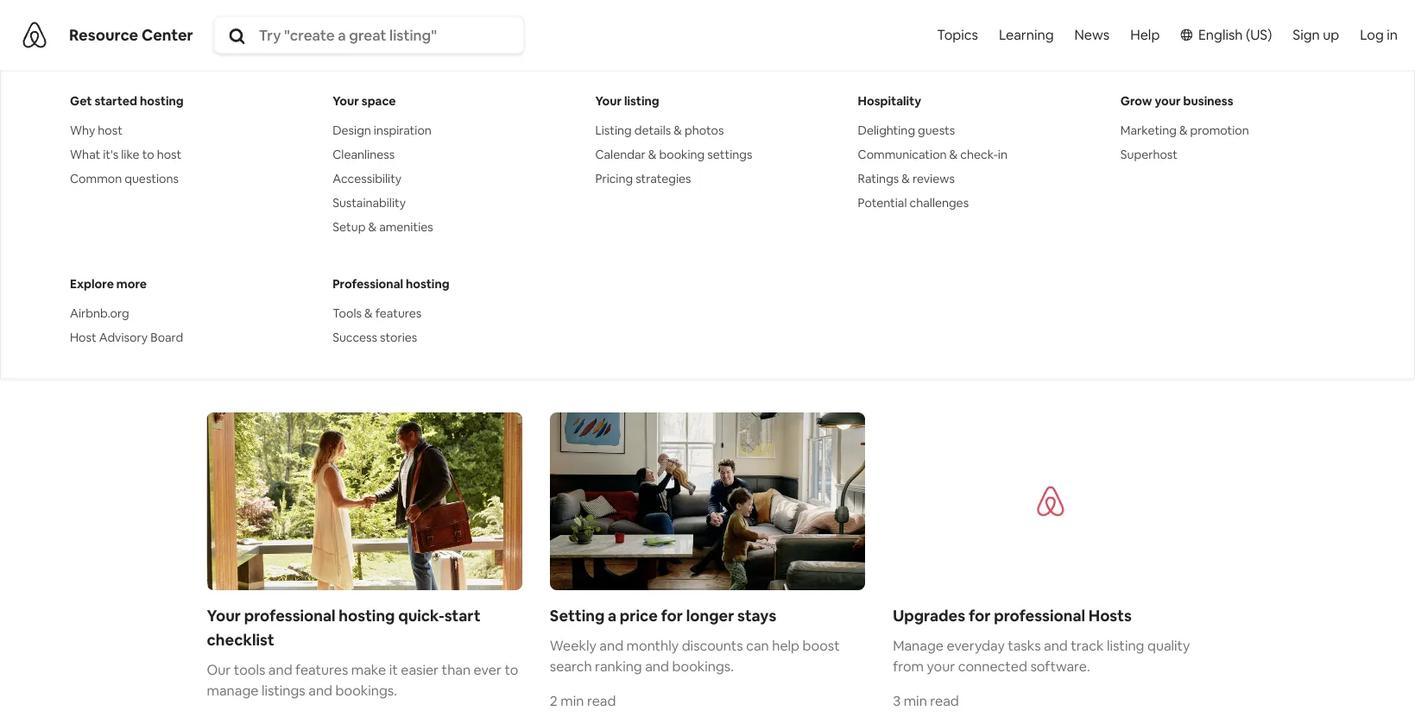 Task type: locate. For each thing, give the bounding box(es) containing it.
more
[[116, 276, 147, 291]]

1 vertical spatial tools
[[333, 305, 362, 321]]

news button
[[1064, 0, 1120, 69]]

2 vertical spatial features
[[295, 661, 348, 678]]

0 vertical spatial your
[[1155, 93, 1181, 108]]

pricing
[[595, 170, 633, 186]]

min for setting
[[561, 692, 584, 709]]

bookings. down make
[[335, 681, 397, 699]]

& down details on the top left
[[648, 146, 656, 162]]

1 horizontal spatial manage
[[600, 231, 659, 252]]

two adults sit on a wraparound sofa. one smiles at a baby they're holding in the air while the other watches a toddler walk. image
[[550, 413, 865, 590], [550, 413, 865, 590]]

features up amenities
[[333, 169, 472, 214]]

3 min read
[[893, 692, 959, 709]]

your inside your space link
[[333, 93, 359, 108]]

tools & features up success stories
[[333, 305, 422, 321]]

0 horizontal spatial bookings.
[[335, 681, 397, 699]]

your inside your professional hosting quick-start checklist
[[207, 606, 241, 626]]

2 read from the left
[[930, 692, 959, 709]]

& down communication
[[902, 170, 910, 186]]

hosting up make
[[339, 606, 395, 626]]

sign
[[1293, 26, 1320, 43]]

0 vertical spatial tools
[[207, 169, 294, 214]]

in right log
[[1387, 26, 1398, 43]]

delighting
[[858, 122, 915, 138]]

& right setup
[[368, 219, 376, 234]]

professional hosting link up tools & features link
[[333, 275, 568, 292]]

tools up discover
[[207, 169, 294, 214]]

1 vertical spatial to
[[505, 661, 518, 678]]

manage
[[600, 231, 659, 252], [207, 681, 258, 699]]

professional up "tasks"
[[994, 606, 1085, 626]]

1 vertical spatial your
[[927, 657, 955, 675]]

for right price
[[661, 606, 683, 626]]

amenities
[[379, 219, 433, 234]]

bookings.
[[672, 657, 734, 675], [335, 681, 397, 699]]

ratings & reviews link
[[858, 170, 1093, 187]]

challenges
[[910, 195, 969, 210]]

professional inside your professional hosting quick-start checklist
[[244, 606, 335, 626]]

your right grow
[[1155, 93, 1181, 108]]

like
[[121, 146, 139, 162]]

resource center link
[[69, 25, 193, 45]]

professional hosting link up inspiration
[[340, 99, 471, 117]]

0 horizontal spatial to
[[142, 146, 154, 162]]

professional up the checklist
[[244, 606, 335, 626]]

2
[[550, 692, 558, 709]]

professional hosting down the "specifically"
[[333, 276, 449, 291]]

quality
[[1147, 637, 1190, 654]]

0 vertical spatial in
[[1387, 26, 1398, 43]]

1 vertical spatial professional
[[333, 276, 403, 291]]

weekly and monthly discounts can help boost search ranking and bookings.
[[550, 637, 840, 675]]

bookings. inside our tools and features make it easier than ever to manage listings and bookings.
[[335, 681, 397, 699]]

for up the everyday
[[969, 606, 991, 626]]

0 horizontal spatial in
[[998, 146, 1007, 162]]

for inside discover resources specifically designed for hosts who manage multiple listings.
[[498, 231, 518, 252]]

to right 'like'
[[142, 146, 154, 162]]

your down manage
[[927, 657, 955, 675]]

0 horizontal spatial read
[[587, 692, 616, 709]]

2 horizontal spatial for
[[969, 606, 991, 626]]

professional hosting link
[[340, 99, 471, 117], [333, 275, 568, 292]]

space
[[362, 93, 396, 108]]

ranking
[[595, 657, 642, 675]]

and up the listings
[[268, 661, 292, 678]]

0 horizontal spatial professional
[[244, 606, 335, 626]]

resources
[[273, 231, 342, 252]]

1 vertical spatial bookings.
[[335, 681, 397, 699]]

0 vertical spatial host
[[98, 122, 122, 138]]

sustainability
[[333, 195, 406, 210]]

to
[[142, 146, 154, 162], [505, 661, 518, 678]]

hosting up tools & features link
[[406, 276, 449, 291]]

0 vertical spatial professional hosting link
[[340, 99, 471, 117]]

why
[[70, 122, 95, 138]]

hosts
[[522, 231, 563, 252], [1088, 606, 1132, 626]]

marketing & promotion
[[1120, 122, 1249, 138]]

professional hosting up inspiration
[[340, 99, 471, 117]]

& for setup & amenities link
[[368, 219, 376, 234]]

pricing strategies link
[[595, 170, 830, 187]]

your professional hosting quick-start checklist
[[207, 606, 480, 650]]

calendar & booking settings link
[[595, 145, 830, 163]]

0 vertical spatial tools & features
[[207, 169, 472, 214]]

english
[[1198, 26, 1243, 43]]

manage right who
[[600, 231, 659, 252]]

1 horizontal spatial host
[[157, 146, 182, 162]]

1 horizontal spatial read
[[930, 692, 959, 709]]

a
[[608, 606, 616, 626]]

1 horizontal spatial hosts
[[1088, 606, 1132, 626]]

1 horizontal spatial bookings.
[[672, 657, 734, 675]]

listing right the track
[[1107, 637, 1144, 654]]

1 vertical spatial host
[[157, 146, 182, 162]]

grow your business
[[1120, 93, 1233, 108]]

hosting inside your professional hosting quick-start checklist
[[339, 606, 395, 626]]

easier
[[401, 661, 439, 678]]

0 horizontal spatial your
[[207, 606, 241, 626]]

manage
[[893, 637, 944, 654]]

read right 3
[[930, 692, 959, 709]]

1 professional from the left
[[244, 606, 335, 626]]

min right 2
[[561, 692, 584, 709]]

0 horizontal spatial your
[[927, 657, 955, 675]]

ratings & reviews
[[858, 170, 955, 186]]

tools & features up setup
[[207, 169, 472, 214]]

host up it's
[[98, 122, 122, 138]]

who
[[566, 231, 597, 252]]

the airbnb logo appears on a white background. image
[[893, 413, 1208, 590], [893, 413, 1208, 590]]

0 horizontal spatial host
[[98, 122, 122, 138]]

& up calendar & booking settings
[[674, 122, 682, 138]]

1 horizontal spatial your
[[333, 93, 359, 108]]

hosts left who
[[522, 231, 563, 252]]

listing inside your listing link
[[624, 93, 659, 108]]

& left check-
[[949, 146, 958, 162]]

0 horizontal spatial min
[[561, 692, 584, 709]]

to right ever
[[505, 661, 518, 678]]

to inside what it's like to host "link"
[[142, 146, 154, 162]]

your listing
[[595, 93, 659, 108]]

1 horizontal spatial professional
[[994, 606, 1085, 626]]

1 vertical spatial in
[[998, 146, 1007, 162]]

0 vertical spatial to
[[142, 146, 154, 162]]

listings
[[261, 681, 305, 699]]

help link
[[1120, 0, 1170, 69]]

0 vertical spatial manage
[[600, 231, 659, 252]]

from
[[893, 657, 924, 675]]

success stories
[[333, 329, 417, 345]]

0 vertical spatial listing
[[624, 93, 659, 108]]

0 vertical spatial hosts
[[522, 231, 563, 252]]

discounts
[[682, 637, 743, 654]]

your up the checklist
[[207, 606, 241, 626]]

min right 3
[[904, 692, 927, 709]]

your
[[1155, 93, 1181, 108], [927, 657, 955, 675]]

professional up design inspiration
[[340, 99, 419, 117]]

upgrades
[[893, 606, 965, 626]]

& up success stories
[[364, 305, 373, 321]]

sign up
[[1293, 26, 1339, 43]]

1 horizontal spatial to
[[505, 661, 518, 678]]

0 vertical spatial bookings.
[[672, 657, 734, 675]]

for right designed
[[498, 231, 518, 252]]

and inside manage everyday tasks and track listing quality from your connected software.
[[1044, 637, 1068, 654]]

tools up success
[[333, 305, 362, 321]]

weekly
[[550, 637, 596, 654]]

0 horizontal spatial for
[[498, 231, 518, 252]]

1 vertical spatial listing
[[1107, 637, 1144, 654]]

1 horizontal spatial listing
[[1107, 637, 1144, 654]]

0 vertical spatial features
[[333, 169, 472, 214]]

log in
[[1360, 26, 1398, 43]]

advisory
[[99, 329, 148, 345]]

potential challenges
[[858, 195, 969, 210]]

0 horizontal spatial hosts
[[522, 231, 563, 252]]

listing details & photos
[[595, 122, 724, 138]]

2 min from the left
[[904, 692, 927, 709]]

english (us)
[[1198, 26, 1272, 43]]

host up "questions"
[[157, 146, 182, 162]]

business
[[1183, 93, 1233, 108]]

& for 'marketing & promotion' link
[[1179, 122, 1188, 138]]

min
[[561, 692, 584, 709], [904, 692, 927, 709]]

for
[[498, 231, 518, 252], [661, 606, 683, 626], [969, 606, 991, 626]]

bookings. down discounts
[[672, 657, 734, 675]]

& for tools & features link
[[364, 305, 373, 321]]

hosts up the track
[[1088, 606, 1132, 626]]

manage down the 'our'
[[207, 681, 258, 699]]

hospitality
[[858, 93, 921, 108]]

Search text field
[[259, 26, 520, 45]]

a woman and man shake hands on an open patio. image
[[207, 413, 522, 590], [207, 413, 522, 590]]

success stories link
[[333, 329, 568, 346]]

your inside your listing link
[[595, 93, 622, 108]]

1 horizontal spatial for
[[661, 606, 683, 626]]

1 vertical spatial manage
[[207, 681, 258, 699]]

& for 'calendar & booking settings' link
[[648, 146, 656, 162]]

your for your listing
[[595, 93, 622, 108]]

& for the communication & check-in link
[[949, 146, 958, 162]]

upgrades for professional hosts
[[893, 606, 1132, 626]]

connected
[[958, 657, 1027, 675]]

tools
[[207, 169, 294, 214], [333, 305, 362, 321]]

calendar & booking settings
[[595, 146, 752, 162]]

your up design
[[333, 93, 359, 108]]

superhost link
[[1120, 145, 1355, 163]]

1 horizontal spatial in
[[1387, 26, 1398, 43]]

discover
[[207, 231, 269, 252]]

your up listing
[[595, 93, 622, 108]]

professional hosting
[[340, 99, 471, 117], [333, 276, 449, 291]]

0 horizontal spatial manage
[[207, 681, 258, 699]]

superhost
[[1120, 146, 1178, 162]]

features
[[333, 169, 472, 214], [375, 305, 422, 321], [295, 661, 348, 678]]

news
[[1074, 26, 1110, 44]]

read down ranking
[[587, 692, 616, 709]]

and right the listings
[[308, 681, 332, 699]]

3
[[893, 692, 901, 709]]

longer
[[686, 606, 734, 626]]

host advisory board link
[[70, 329, 305, 346]]

settings
[[707, 146, 752, 162]]

professional down the "specifically"
[[333, 276, 403, 291]]

0 horizontal spatial listing
[[624, 93, 659, 108]]

1 horizontal spatial min
[[904, 692, 927, 709]]

1 read from the left
[[587, 692, 616, 709]]

2 horizontal spatial your
[[595, 93, 622, 108]]

features up the listings
[[295, 661, 348, 678]]

& down 'grow your business' on the right top of page
[[1179, 122, 1188, 138]]

our
[[207, 661, 231, 678]]

our tools and features make it easier than ever to manage listings and bookings.
[[207, 661, 518, 699]]

design
[[333, 122, 371, 138]]

features up "stories"
[[375, 305, 422, 321]]

your space link
[[333, 92, 568, 109]]

0 vertical spatial professional
[[340, 99, 419, 117]]

1 min from the left
[[561, 692, 584, 709]]

and up software. on the right of page
[[1044, 637, 1068, 654]]

listing up details on the top left
[[624, 93, 659, 108]]

and down monthly
[[645, 657, 669, 675]]

in down delighting guests link
[[998, 146, 1007, 162]]

hospitality link
[[858, 92, 1093, 109]]

hosting up why host link
[[140, 93, 184, 108]]

1 horizontal spatial your
[[1155, 93, 1181, 108]]



Task type: vqa. For each thing, say whether or not it's contained in the screenshot.
Board
yes



Task type: describe. For each thing, give the bounding box(es) containing it.
2 professional from the left
[[994, 606, 1085, 626]]

and up ranking
[[599, 637, 623, 654]]

specifically
[[346, 231, 425, 252]]

up
[[1323, 26, 1339, 43]]

listing details & photos link
[[595, 121, 830, 138]]

airbnb.org link
[[70, 304, 305, 322]]

what
[[70, 146, 100, 162]]

log
[[1360, 26, 1384, 43]]

setup
[[333, 219, 366, 234]]

1 vertical spatial tools & features
[[333, 305, 422, 321]]

reviews
[[913, 170, 955, 186]]

in inside log in button
[[1387, 26, 1398, 43]]

tools
[[234, 661, 265, 678]]

(us)
[[1246, 26, 1272, 43]]

1 horizontal spatial tools
[[333, 305, 362, 321]]

accessibility
[[333, 170, 402, 186]]

discover resources specifically designed for hosts who manage multiple listings.
[[207, 231, 720, 276]]

airbnb.org
[[70, 305, 129, 321]]

1 vertical spatial professional hosting
[[333, 276, 449, 291]]

promotion
[[1190, 122, 1249, 138]]

host advisory board
[[70, 329, 183, 345]]

it's
[[103, 146, 118, 162]]

min for upgrades
[[904, 692, 927, 709]]

potential challenges link
[[858, 194, 1093, 211]]

& up resources
[[301, 169, 326, 214]]

details
[[634, 122, 671, 138]]

it
[[389, 661, 398, 678]]

designed
[[428, 231, 494, 252]]

manage inside our tools and features make it easier than ever to manage listings and bookings.
[[207, 681, 258, 699]]

resource
[[69, 25, 138, 45]]

grow your business link
[[1120, 92, 1355, 109]]

1 vertical spatial features
[[375, 305, 422, 321]]

help
[[1130, 26, 1160, 44]]

hosting up design inspiration link
[[421, 99, 471, 117]]

accessibility link
[[333, 170, 568, 187]]

listings.
[[207, 256, 260, 276]]

listing inside manage everyday tasks and track listing quality from your connected software.
[[1107, 637, 1144, 654]]

tools & features link
[[333, 304, 568, 322]]

stays
[[737, 606, 776, 626]]

stories
[[380, 329, 417, 345]]

what it's like to host
[[70, 146, 182, 162]]

sustainability link
[[333, 194, 568, 211]]

topics
[[937, 26, 978, 44]]

guests
[[918, 122, 955, 138]]

manage everyday tasks and track listing quality from your connected software.
[[893, 637, 1190, 675]]

cleanliness link
[[333, 145, 568, 163]]

0 horizontal spatial tools
[[207, 169, 294, 214]]

price
[[620, 606, 658, 626]]

can
[[746, 637, 769, 654]]

design inspiration link
[[333, 121, 568, 138]]

read for upgrades
[[930, 692, 959, 709]]

calendar
[[595, 146, 646, 162]]

english (us) button
[[1170, 0, 1282, 69]]

inspiration
[[374, 122, 432, 138]]

read for setting
[[587, 692, 616, 709]]

pricing strategies
[[595, 170, 691, 186]]

manage inside discover resources specifically designed for hosts who manage multiple listings.
[[600, 231, 659, 252]]

host inside "link"
[[157, 146, 182, 162]]

monthly
[[626, 637, 679, 654]]

ratings
[[858, 170, 899, 186]]

your inside manage everyday tasks and track listing quality from your connected software.
[[927, 657, 955, 675]]

center
[[142, 25, 193, 45]]

your listing link
[[595, 92, 830, 109]]

features inside our tools and features make it easier than ever to manage listings and bookings.
[[295, 661, 348, 678]]

common
[[70, 170, 122, 186]]

get started hosting link
[[70, 92, 305, 109]]

communication & check-in
[[858, 146, 1007, 162]]

questions
[[125, 170, 179, 186]]

& for ratings & reviews link
[[902, 170, 910, 186]]

boost
[[803, 637, 840, 654]]

host
[[70, 329, 96, 345]]

quick-
[[398, 606, 444, 626]]

setup & amenities
[[333, 219, 433, 234]]

your for your professional hosting quick-start checklist
[[207, 606, 241, 626]]

common questions
[[70, 170, 179, 186]]

marketing
[[1120, 122, 1177, 138]]

setup & amenities link
[[333, 218, 568, 235]]

marketing & promotion link
[[1120, 121, 1355, 138]]

checklist
[[207, 630, 274, 650]]

get started hosting
[[70, 93, 184, 108]]

resource center
[[69, 25, 193, 45]]

strategies
[[636, 170, 691, 186]]

everyday
[[947, 637, 1005, 654]]

success
[[333, 329, 377, 345]]

hosts inside discover resources specifically designed for hosts who manage multiple listings.
[[522, 231, 563, 252]]

potential
[[858, 195, 907, 210]]

bookings. inside weekly and monthly discounts can help boost search ranking and bookings.
[[672, 657, 734, 675]]

get
[[70, 93, 92, 108]]

your for your space
[[333, 93, 359, 108]]

explore more link
[[70, 275, 305, 292]]

photos
[[685, 122, 724, 138]]

0 vertical spatial professional hosting
[[340, 99, 471, 117]]

to inside our tools and features make it easier than ever to manage listings and bookings.
[[505, 661, 518, 678]]

1 vertical spatial professional hosting link
[[333, 275, 568, 292]]

in inside the communication & check-in link
[[998, 146, 1007, 162]]

multiple
[[662, 231, 720, 252]]

ever
[[474, 661, 502, 678]]

1 vertical spatial hosts
[[1088, 606, 1132, 626]]

common questions link
[[70, 170, 305, 187]]

sign up button
[[1282, 0, 1350, 69]]

make
[[351, 661, 386, 678]]

what it's like to host link
[[70, 145, 305, 163]]



